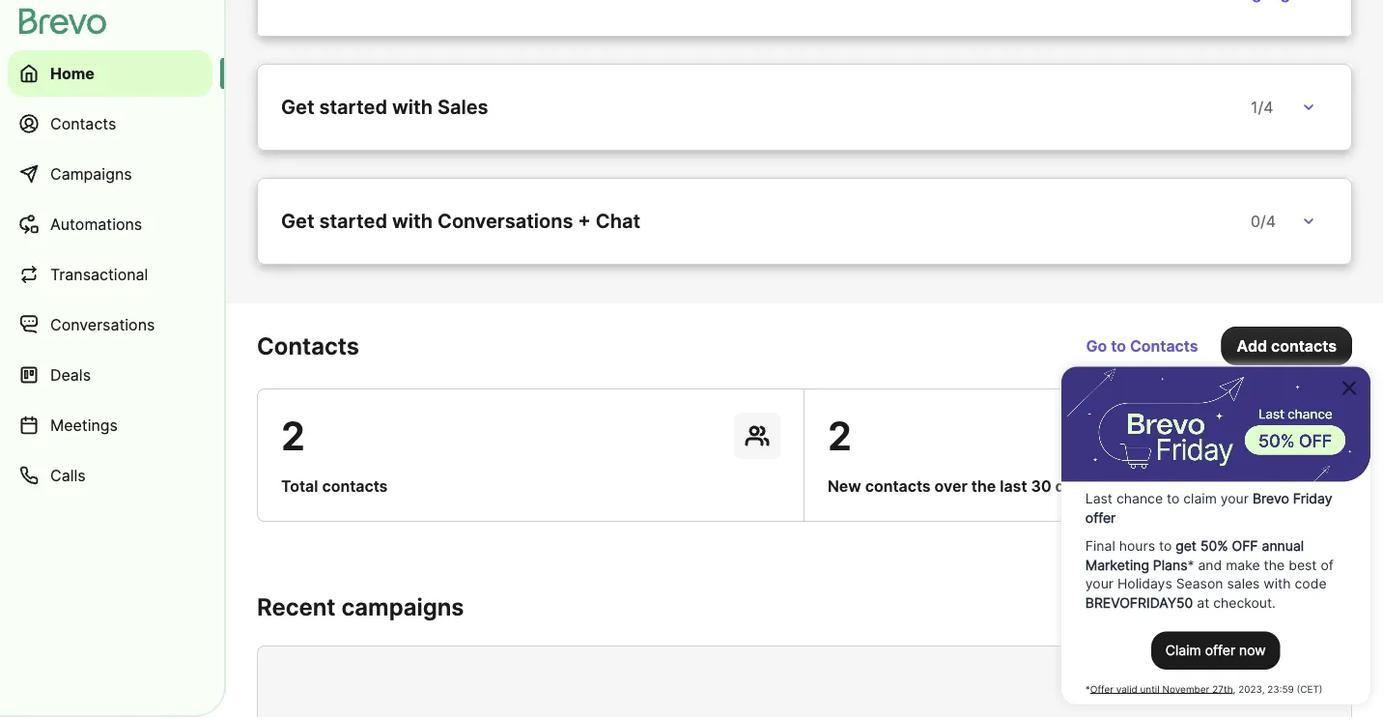 Task type: describe. For each thing, give the bounding box(es) containing it.
go to contacts
[[1087, 336, 1199, 355]]

days
[[1056, 476, 1092, 495]]

calls
[[50, 466, 86, 485]]

to
[[1112, 336, 1127, 355]]

contacts for new
[[866, 476, 931, 495]]

with for sales
[[392, 95, 433, 119]]

/ for get started with conversations + chat
[[1261, 212, 1267, 231]]

go
[[1087, 336, 1108, 355]]

new contacts over the last 30 days
[[828, 476, 1092, 495]]

chat
[[596, 209, 641, 233]]

deals link
[[8, 352, 213, 398]]

meetings link
[[8, 402, 213, 448]]

get started with sales
[[281, 95, 489, 119]]

0 vertical spatial conversations
[[438, 209, 574, 233]]

calls link
[[8, 452, 213, 499]]

transactional link
[[8, 251, 213, 298]]

started for get started with conversations + chat
[[319, 209, 388, 233]]

home link
[[8, 50, 213, 97]]

conversations link
[[8, 302, 213, 348]]

campaigns
[[342, 592, 464, 621]]

with for conversations
[[392, 209, 433, 233]]

automations link
[[8, 201, 213, 247]]

add contacts button
[[1222, 327, 1353, 365]]

get for get started with sales
[[281, 95, 315, 119]]

recent campaigns
[[257, 592, 464, 621]]

campaigns link
[[8, 151, 213, 197]]

0 / 4
[[1252, 212, 1277, 231]]

add
[[1238, 336, 1268, 355]]

last
[[1001, 476, 1028, 495]]



Task type: vqa. For each thing, say whether or not it's contained in the screenshot.
Usage and plan at the top of the page
no



Task type: locate. For each thing, give the bounding box(es) containing it.
1 / 4
[[1252, 98, 1274, 116]]

2 started from the top
[[319, 209, 388, 233]]

contacts inside button
[[1131, 336, 1199, 355]]

2 for total contacts
[[281, 412, 305, 459]]

4
[[1264, 98, 1274, 116], [1267, 212, 1277, 231]]

1 horizontal spatial contacts
[[866, 476, 931, 495]]

conversations
[[438, 209, 574, 233], [50, 315, 155, 334]]

recent
[[257, 592, 336, 621]]

+
[[578, 209, 591, 233]]

0 horizontal spatial 2
[[281, 412, 305, 459]]

conversations down "transactional"
[[50, 315, 155, 334]]

add contacts
[[1238, 336, 1338, 355]]

1 started from the top
[[319, 95, 388, 119]]

4 right 1
[[1264, 98, 1274, 116]]

conversations inside conversations link
[[50, 315, 155, 334]]

contacts inside button
[[1272, 336, 1338, 355]]

0 horizontal spatial conversations
[[50, 315, 155, 334]]

0 vertical spatial /
[[1259, 98, 1264, 116]]

1
[[1252, 98, 1259, 116]]

with
[[392, 95, 433, 119], [392, 209, 433, 233]]

1 with from the top
[[392, 95, 433, 119]]

4 for get started with sales
[[1264, 98, 1274, 116]]

1 vertical spatial get
[[281, 209, 315, 233]]

2 horizontal spatial contacts
[[1131, 336, 1199, 355]]

contacts left over
[[866, 476, 931, 495]]

deals
[[50, 365, 91, 384]]

get started with conversations + chat
[[281, 209, 641, 233]]

1 vertical spatial with
[[392, 209, 433, 233]]

1 vertical spatial conversations
[[50, 315, 155, 334]]

0 vertical spatial with
[[392, 95, 433, 119]]

1 vertical spatial started
[[319, 209, 388, 233]]

1 get from the top
[[281, 95, 315, 119]]

1 horizontal spatial conversations
[[438, 209, 574, 233]]

1 vertical spatial 4
[[1267, 212, 1277, 231]]

2 horizontal spatial contacts
[[1272, 336, 1338, 355]]

home
[[50, 64, 95, 83]]

sales
[[438, 95, 489, 119]]

1 horizontal spatial contacts
[[257, 331, 359, 360]]

over
[[935, 476, 968, 495]]

1 2 from the left
[[281, 412, 305, 459]]

30
[[1032, 476, 1052, 495]]

0 horizontal spatial contacts
[[50, 114, 116, 133]]

the
[[972, 476, 997, 495]]

/
[[1259, 98, 1264, 116], [1261, 212, 1267, 231]]

get
[[281, 95, 315, 119], [281, 209, 315, 233]]

new
[[828, 476, 862, 495]]

total
[[281, 476, 318, 495]]

contacts for add
[[1272, 336, 1338, 355]]

/ for get started with sales
[[1259, 98, 1264, 116]]

2 2 from the left
[[828, 412, 852, 459]]

0 vertical spatial 4
[[1264, 98, 1274, 116]]

2
[[281, 412, 305, 459], [828, 412, 852, 459]]

go to contacts button
[[1071, 327, 1214, 365]]

total contacts
[[281, 476, 388, 495]]

get for get started with conversations + chat
[[281, 209, 315, 233]]

4 right 0
[[1267, 212, 1277, 231]]

contacts
[[50, 114, 116, 133], [257, 331, 359, 360], [1131, 336, 1199, 355]]

started for get started with sales
[[319, 95, 388, 119]]

conversations left +
[[438, 209, 574, 233]]

contacts right the total
[[322, 476, 388, 495]]

contacts for total
[[322, 476, 388, 495]]

0
[[1252, 212, 1261, 231]]

meetings
[[50, 416, 118, 434]]

2 with from the top
[[392, 209, 433, 233]]

contacts link
[[8, 101, 213, 147]]

started
[[319, 95, 388, 119], [319, 209, 388, 233]]

2 get from the top
[[281, 209, 315, 233]]

2 up the total
[[281, 412, 305, 459]]

transactional
[[50, 265, 148, 284]]

2 up new
[[828, 412, 852, 459]]

0 vertical spatial started
[[319, 95, 388, 119]]

0 horizontal spatial contacts
[[322, 476, 388, 495]]

1 vertical spatial /
[[1261, 212, 1267, 231]]

campaigns
[[50, 164, 132, 183]]

0 vertical spatial get
[[281, 95, 315, 119]]

2 for new contacts over the last 30 days
[[828, 412, 852, 459]]

contacts
[[1272, 336, 1338, 355], [322, 476, 388, 495], [866, 476, 931, 495]]

automations
[[50, 215, 142, 233]]

contacts right add
[[1272, 336, 1338, 355]]

1 horizontal spatial 2
[[828, 412, 852, 459]]

4 for get started with conversations + chat
[[1267, 212, 1277, 231]]



